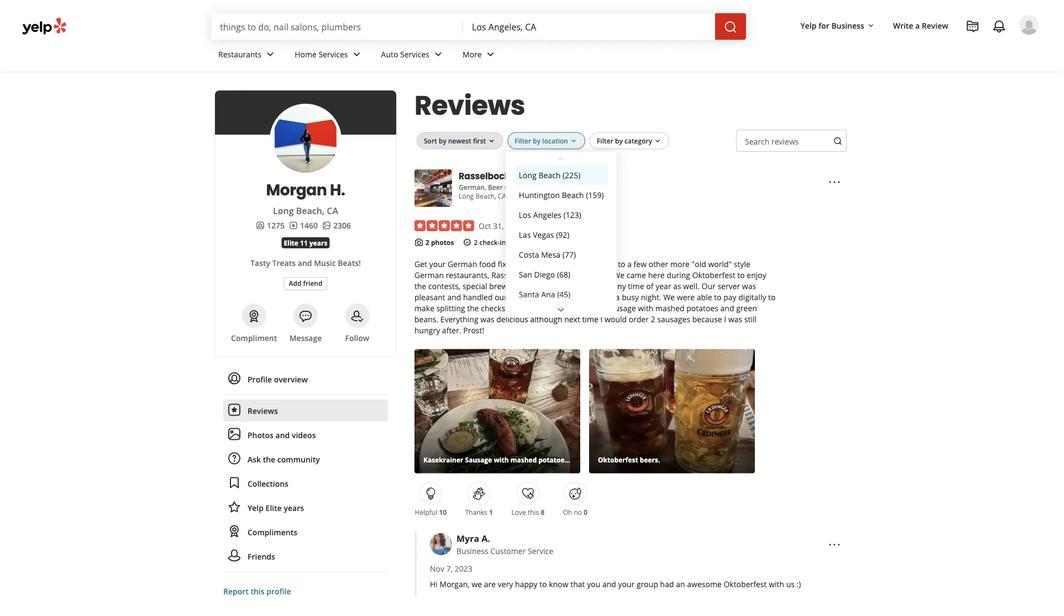 Task type: locate. For each thing, give the bounding box(es) containing it.
ca up the oct 31, 2023
[[498, 192, 506, 201]]

None field
[[220, 20, 454, 33], [472, 20, 706, 33]]

order
[[629, 314, 649, 325]]

16 chevron down v2 image inside filter by location dropdown button
[[569, 137, 578, 146]]

was down checks at the left bottom of the page
[[480, 314, 494, 325]]

0 horizontal spatial 24 chevron down v2 image
[[264, 48, 277, 61]]

years inside "yelp elite years" link
[[284, 503, 304, 514]]

still
[[744, 314, 757, 325]]

digitally
[[738, 292, 766, 303]]

live
[[529, 281, 541, 292]]

Find text field
[[220, 20, 454, 33]]

0 horizontal spatial beer
[[488, 183, 503, 192]]

,
[[485, 183, 486, 192], [531, 183, 533, 192]]

0 vertical spatial beach
[[538, 170, 560, 180]]

2 horizontal spatial 24 chevron down v2 image
[[484, 48, 497, 61]]

on
[[604, 292, 613, 303]]

beach up the '(123)'
[[562, 190, 584, 200]]

to right digitally
[[768, 292, 776, 303]]

2 photos
[[426, 238, 454, 247]]

compliments link
[[223, 522, 388, 544]]

auto services
[[381, 49, 429, 59]]

16 chevron down v2 image inside yelp for business button
[[867, 21, 875, 30]]

style
[[734, 259, 750, 270]]

happy
[[515, 579, 538, 590]]

0 horizontal spatial beach
[[538, 170, 560, 180]]

elite left 11
[[284, 238, 298, 248]]

24 chevron down v2 image
[[350, 48, 363, 61], [554, 304, 568, 317]]

ana
[[541, 289, 555, 300]]

beats!
[[338, 258, 361, 268]]

here
[[648, 270, 665, 281]]

with left us
[[769, 579, 784, 590]]

2023 down los
[[506, 221, 523, 231]]

(68)
[[557, 269, 570, 280]]

reviews inside menu item
[[248, 406, 278, 416]]

1 vertical spatial beach
[[562, 190, 584, 200]]

0 vertical spatial group
[[509, 292, 531, 303]]

of left 5
[[533, 292, 540, 303]]

1 , from the left
[[485, 183, 486, 192]]

yelp elite years
[[248, 503, 304, 514]]

years right 11
[[309, 238, 327, 248]]

get
[[414, 259, 427, 270]]

time down kasekrainer
[[582, 314, 598, 325]]

2 vertical spatial german
[[414, 270, 444, 281]]

24 chevron down v2 image inside the filters group
[[554, 304, 568, 317]]

0 vertical spatial business
[[831, 20, 864, 31]]

more
[[670, 259, 690, 270], [559, 270, 578, 281]]

had inside get your german food fix at rasselbock. while i've been to a few other more "old world" style german restaurants, rasselbock is a bit more modern. we came here during oktoberfest to enjoy the contests, special brews and live music but it's good any time of year as well. our server was pleasant and handled our group of 5 with ease even on a busy night. we were able to pay digitally to make splitting the checks easy. i had the kasekrainer sausage with mashed potatoes and green beans. everything was delicious although next time i would order 2 sausages because i was still hungry after. prost!
[[532, 303, 545, 314]]

0 vertical spatial ca
[[498, 192, 506, 201]]

1
[[489, 508, 493, 517]]

beach up 'salad'
[[538, 170, 560, 180]]

sausage
[[606, 303, 636, 314]]

filter inside dropdown button
[[515, 136, 531, 145]]

filter inside popup button
[[597, 136, 613, 145]]

1 horizontal spatial reviews
[[414, 87, 525, 124]]

by left location
[[533, 136, 541, 145]]

filters group
[[414, 132, 672, 318]]

more down while
[[559, 270, 578, 281]]

long up gardens
[[519, 170, 536, 180]]

rasselbock kitchen & beer garden german , beer gardens , salad long beach, ca
[[459, 170, 611, 201]]

0 vertical spatial with
[[549, 292, 564, 303]]

services right auto
[[400, 49, 429, 59]]

1 vertical spatial elite
[[266, 503, 282, 514]]

by inside dropdown button
[[533, 136, 541, 145]]

2 by from the left
[[533, 136, 541, 145]]

24 chevron down v2 image right the more
[[484, 48, 497, 61]]

were
[[677, 292, 695, 303]]

1 vertical spatial reviews
[[248, 406, 278, 416]]

1 horizontal spatial your
[[618, 579, 635, 590]]

by left the category
[[615, 136, 623, 145]]

us
[[786, 579, 795, 590]]

myra
[[456, 533, 479, 545]]

2 24 chevron down v2 image from the left
[[432, 48, 445, 61]]

los angeles (123)
[[519, 210, 581, 220]]

2023 inside "nov 7, 2023 hi morgan, we are very happy to know that you and your group had an awesome oktoberfest with us :)"
[[455, 564, 472, 574]]

few
[[634, 259, 647, 270]]

rasselbock kitchen & beer garden link
[[459, 170, 611, 183]]

long up 1275
[[273, 205, 294, 217]]

2 menu image from the top
[[828, 539, 841, 552]]

while
[[561, 259, 582, 270]]

2023 for 31,
[[506, 221, 523, 231]]

rasselbock inside get your german food fix at rasselbock. while i've been to a few other more "old world" style german restaurants, rasselbock is a bit more modern. we came here during oktoberfest to enjoy the contests, special brews and live music but it's good any time of year as well. our server was pleasant and handled our group of 5 with ease even on a busy night. we were able to pay digitally to make splitting the checks easy. i had the kasekrainer sausage with mashed potatoes and green beans. everything was delicious although next time i would order 2 sausages because i was still hungry after. prost!
[[491, 270, 531, 281]]

reviews up first
[[414, 87, 525, 124]]

2 for 2 photos
[[426, 238, 429, 247]]

huntington beach (159)
[[519, 190, 604, 200]]

no
[[574, 508, 582, 517]]

we up any
[[613, 270, 625, 281]]

friend
[[303, 279, 322, 288]]

services for home services
[[319, 49, 348, 59]]

1 horizontal spatial 24 chevron down v2 image
[[554, 304, 568, 317]]

0 horizontal spatial more
[[559, 270, 578, 281]]

24 compliment v2 image
[[228, 525, 241, 538]]

1 vertical spatial 24 chevron down v2 image
[[554, 304, 568, 317]]

1 vertical spatial yelp
[[248, 503, 264, 514]]

0 vertical spatial years
[[309, 238, 327, 248]]

16 camera v2 image
[[414, 238, 423, 247]]

with down music on the right
[[549, 292, 564, 303]]

angeles
[[533, 210, 561, 220]]

0 vertical spatial had
[[532, 303, 545, 314]]

16 chevron down v2 image for filter by category
[[653, 137, 662, 146]]

german left beer gardens link
[[459, 183, 485, 192]]

beach for long
[[538, 170, 560, 180]]

yelp right '24 star v2' icon
[[248, 503, 264, 514]]

delicious
[[496, 314, 528, 325]]

user actions element
[[792, 14, 1054, 82]]

24 chevron down v2 image down (45)
[[554, 304, 568, 317]]

1 vertical spatial of
[[533, 292, 540, 303]]

projects image
[[966, 20, 979, 33]]

0 vertical spatial yelp
[[801, 20, 817, 31]]

1 horizontal spatial ca
[[498, 192, 506, 201]]

beach, up oct
[[476, 192, 496, 201]]

None search field
[[211, 13, 748, 40]]

1 vertical spatial beer
[[488, 183, 503, 192]]

i right easy.
[[528, 303, 530, 314]]

1 vertical spatial 2023
[[455, 564, 472, 574]]

more up during
[[670, 259, 690, 270]]

16 friends v2 image
[[256, 221, 265, 230]]

filter for filter by location
[[515, 136, 531, 145]]

1 vertical spatial long
[[459, 192, 474, 201]]

filter by location
[[515, 136, 568, 145]]

business right for
[[831, 20, 864, 31]]

0 horizontal spatial 2
[[426, 238, 429, 247]]

las vegas (92) button
[[514, 225, 608, 245]]

24 chevron down v2 image inside more link
[[484, 48, 497, 61]]

(77)
[[562, 249, 576, 260]]

rasselbock inside rasselbock kitchen & beer garden german , beer gardens , salad long beach, ca
[[459, 170, 510, 182]]

1 filter from the left
[[515, 136, 531, 145]]

, left 'salad'
[[531, 183, 533, 192]]

years for yelp elite years
[[284, 503, 304, 514]]

0 horizontal spatial we
[[613, 270, 625, 281]]

your
[[429, 259, 446, 270], [618, 579, 635, 590]]

german down get
[[414, 270, 444, 281]]

tasty
[[250, 258, 270, 268]]

is
[[533, 270, 539, 281]]

los angeles (123) button
[[514, 205, 608, 225]]

and left videos
[[276, 430, 290, 441]]

beer right &
[[556, 170, 576, 182]]

0 horizontal spatial 24 chevron down v2 image
[[350, 48, 363, 61]]

oktoberfest right awesome on the bottom right of page
[[724, 579, 767, 590]]

3 by from the left
[[615, 136, 623, 145]]

restaurants
[[218, 49, 262, 59]]

1 vertical spatial had
[[660, 579, 674, 590]]

years up the compliments link
[[284, 503, 304, 514]]

and inside "nov 7, 2023 hi morgan, we are very happy to know that you and your group had an awesome oktoberfest with us :)"
[[602, 579, 616, 590]]

0 vertical spatial oktoberfest
[[692, 270, 735, 281]]

0 horizontal spatial filter
[[515, 136, 531, 145]]

friends menu item
[[223, 546, 388, 573]]

31,
[[493, 221, 504, 231]]

0 horizontal spatial ca
[[327, 205, 338, 217]]

business inside the myra a. business customer service
[[456, 546, 488, 557]]

1 vertical spatial your
[[618, 579, 635, 590]]

0
[[584, 508, 588, 517]]

time
[[628, 281, 644, 292], [582, 314, 598, 325]]

2 right 16 check in v2 "image"
[[474, 238, 478, 247]]

24 chevron down v2 image inside auto services link
[[432, 48, 445, 61]]

your inside get your german food fix at rasselbock. while i've been to a few other more "old world" style german restaurants, rasselbock is a bit more modern. we came here during oktoberfest to enjoy the contests, special brews and live music but it's good any time of year as well. our server was pleasant and handled our group of 5 with ease even on a busy night. we were able to pay digitally to make splitting the checks easy. i had the kasekrainer sausage with mashed potatoes and green beans. everything was delicious although next time i would order 2 sausages because i was still hungry after. prost!
[[429, 259, 446, 270]]

nov 7, 2023 hi morgan, we are very happy to know that you and your group had an awesome oktoberfest with us :)
[[430, 564, 801, 590]]

1 menu image from the top
[[828, 176, 841, 189]]

1 vertical spatial beach,
[[296, 205, 324, 217]]

to left know
[[540, 579, 547, 590]]

ask the community
[[248, 455, 320, 465]]

1 horizontal spatial beach
[[562, 190, 584, 200]]

3 24 chevron down v2 image from the left
[[484, 48, 497, 61]]

1 vertical spatial menu image
[[828, 539, 841, 552]]

rasselbock down 'at'
[[491, 270, 531, 281]]

although
[[530, 314, 562, 325]]

1 horizontal spatial business
[[831, 20, 864, 31]]

0 horizontal spatial of
[[533, 292, 540, 303]]

morgan h. link
[[228, 179, 383, 201]]

2 horizontal spatial by
[[615, 136, 623, 145]]

oktoberfest up our
[[692, 270, 735, 281]]

services inside auto services link
[[400, 49, 429, 59]]

beach
[[538, 170, 560, 180], [562, 190, 584, 200]]

0 vertical spatial your
[[429, 259, 446, 270]]

1 vertical spatial years
[[284, 503, 304, 514]]

16 chevron down v2 image right the category
[[653, 137, 662, 146]]

24 chevron down v2 image right auto services
[[432, 48, 445, 61]]

1 horizontal spatial none field
[[472, 20, 706, 33]]

2023
[[506, 221, 523, 231], [455, 564, 472, 574]]

with inside "nov 7, 2023 hi morgan, we are very happy to know that you and your group had an awesome oktoberfest with us :)"
[[769, 579, 784, 590]]

24 collections v2 image
[[228, 477, 241, 490]]

was left still
[[728, 314, 742, 325]]

1 horizontal spatial group
[[637, 579, 658, 590]]

long up 5 star rating image on the left of page
[[459, 192, 474, 201]]

year
[[656, 281, 671, 292]]

, left beer gardens link
[[485, 183, 486, 192]]

san diego (68)
[[519, 269, 570, 280]]

yelp left for
[[801, 20, 817, 31]]

by for long
[[533, 136, 541, 145]]

elite
[[284, 238, 298, 248], [266, 503, 282, 514]]

1 horizontal spatial elite
[[284, 238, 298, 248]]

1 by from the left
[[439, 136, 446, 145]]

0 horizontal spatial long
[[273, 205, 294, 217]]

24 chevron down v2 image
[[264, 48, 277, 61], [432, 48, 445, 61], [484, 48, 497, 61]]

and
[[298, 258, 312, 268], [513, 281, 527, 292], [447, 292, 461, 303], [720, 303, 734, 314], [276, 430, 290, 441], [602, 579, 616, 590]]

1 horizontal spatial filter
[[597, 136, 613, 145]]

2 vertical spatial long
[[273, 205, 294, 217]]

1 horizontal spatial ,
[[531, 183, 533, 192]]

group up easy.
[[509, 292, 531, 303]]

able
[[697, 292, 712, 303]]

business inside button
[[831, 20, 864, 31]]

0 horizontal spatial by
[[439, 136, 446, 145]]

night.
[[641, 292, 661, 303]]

1 vertical spatial business
[[456, 546, 488, 557]]

home services
[[295, 49, 348, 59]]

16 chevron down v2 image for sort by newest first
[[487, 137, 496, 146]]

had inside "nov 7, 2023 hi morgan, we are very happy to know that you and your group had an awesome oktoberfest with us :)"
[[660, 579, 674, 590]]

i've
[[584, 259, 596, 270]]

1 services from the left
[[319, 49, 348, 59]]

0 vertical spatial more
[[670, 259, 690, 270]]

german link
[[459, 183, 485, 192]]

pay
[[724, 292, 736, 303]]

tasty treats and music beats!
[[250, 258, 361, 268]]

1 vertical spatial more
[[559, 270, 578, 281]]

services for auto services
[[400, 49, 429, 59]]

16 chevron down v2 image inside sort by newest first popup button
[[487, 137, 496, 146]]

0 horizontal spatial yelp
[[248, 503, 264, 514]]

0 horizontal spatial had
[[532, 303, 545, 314]]

kasekrainer
[[561, 303, 604, 314]]

(1 reaction) element
[[489, 508, 493, 517]]

0 vertical spatial beach,
[[476, 192, 496, 201]]

1 horizontal spatial beer
[[556, 170, 576, 182]]

and right you
[[602, 579, 616, 590]]

2 right order
[[651, 314, 655, 325]]

of
[[646, 281, 654, 292], [533, 292, 540, 303]]

food
[[479, 259, 496, 270]]

group inside get your german food fix at rasselbock. while i've been to a few other more "old world" style german restaurants, rasselbock is a bit more modern. we came here during oktoberfest to enjoy the contests, special brews and live music but it's good any time of year as well. our server was pleasant and handled our group of 5 with ease even on a busy night. we were able to pay digitally to make splitting the checks easy. i had the kasekrainer sausage with mashed potatoes and green beans. everything was delicious although next time i would order 2 sausages because i was still hungry after. prost!
[[509, 292, 531, 303]]

las vegas (92)
[[519, 229, 569, 240]]

16 chevron down v2 image
[[867, 21, 875, 30], [487, 137, 496, 146], [569, 137, 578, 146], [653, 137, 662, 146]]

ca up photos element
[[327, 205, 338, 217]]

photo of myra a. image
[[430, 534, 452, 556]]

2 none field from the left
[[472, 20, 706, 33]]

0 vertical spatial 24 chevron down v2 image
[[350, 48, 363, 61]]

of up night.
[[646, 281, 654, 292]]

16 chevron down v2 image right first
[[487, 137, 496, 146]]

group left an
[[637, 579, 658, 590]]

german up restaurants,
[[448, 259, 477, 270]]

(225)
[[562, 170, 580, 180]]

and down pay
[[720, 303, 734, 314]]

reviews up photos
[[248, 406, 278, 416]]

i right because at the bottom right of the page
[[724, 314, 726, 325]]

oktoberfest inside get your german food fix at rasselbock. while i've been to a few other more "old world" style german restaurants, rasselbock is a bit more modern. we came here during oktoberfest to enjoy the contests, special brews and live music but it's good any time of year as well. our server was pleasant and handled our group of 5 with ease even on a busy night. we were able to pay digitally to make splitting the checks easy. i had the kasekrainer sausage with mashed potatoes and green beans. everything was delicious although next time i would order 2 sausages because i was still hungry after. prost!
[[692, 270, 735, 281]]

1 vertical spatial with
[[638, 303, 653, 314]]

categories element
[[459, 182, 552, 192]]

24 chevron down v2 image left auto
[[350, 48, 363, 61]]

11
[[300, 238, 308, 248]]

0 horizontal spatial services
[[319, 49, 348, 59]]

2 filter from the left
[[597, 136, 613, 145]]

your right you
[[618, 579, 635, 590]]

menu image
[[828, 176, 841, 189], [828, 539, 841, 552]]

your right get
[[429, 259, 446, 270]]

hungry
[[414, 325, 440, 336]]

sausages
[[657, 314, 690, 325]]

0 horizontal spatial years
[[284, 503, 304, 514]]

beer left gardens
[[488, 183, 503, 192]]

rasselbock up the german link
[[459, 170, 510, 182]]

had down 5
[[532, 303, 545, 314]]

follow image
[[351, 310, 364, 323]]

0 horizontal spatial beach,
[[296, 205, 324, 217]]

1 horizontal spatial we
[[663, 292, 675, 303]]

0 vertical spatial of
[[646, 281, 654, 292]]

0 horizontal spatial 2023
[[455, 564, 472, 574]]

services inside home services link
[[319, 49, 348, 59]]

photos
[[248, 430, 274, 441]]

business down the myra
[[456, 546, 488, 557]]

i left 'would'
[[600, 314, 603, 325]]

the right 'ask'
[[263, 455, 275, 465]]

1 horizontal spatial beach,
[[476, 192, 496, 201]]

2 horizontal spatial long
[[519, 170, 536, 180]]

0 horizontal spatial ,
[[485, 183, 486, 192]]

by right sort
[[439, 136, 446, 145]]

customer
[[490, 546, 526, 557]]

none field up business categories element at the top
[[472, 20, 706, 33]]

1 vertical spatial rasselbock
[[491, 270, 531, 281]]

beach,
[[476, 192, 496, 201], [296, 205, 324, 217]]

with down night.
[[638, 303, 653, 314]]

1 horizontal spatial had
[[660, 579, 674, 590]]

1 horizontal spatial time
[[628, 281, 644, 292]]

1 vertical spatial group
[[637, 579, 658, 590]]

0 horizontal spatial none field
[[220, 20, 454, 33]]

0 horizontal spatial elite
[[266, 503, 282, 514]]

Near text field
[[472, 20, 706, 33]]

0 vertical spatial long
[[519, 170, 536, 180]]

0 horizontal spatial time
[[582, 314, 598, 325]]

years inside elite 11 years link
[[309, 238, 327, 248]]

h.
[[330, 179, 345, 201]]

to
[[618, 259, 625, 270], [737, 270, 745, 281], [714, 292, 722, 303], [768, 292, 776, 303], [540, 579, 547, 590]]

location
[[542, 136, 568, 145]]

1 vertical spatial ca
[[327, 205, 338, 217]]

filter left location
[[515, 136, 531, 145]]

1 none field from the left
[[220, 20, 454, 33]]

compliments
[[248, 527, 297, 538]]

our
[[495, 292, 507, 303]]

oktoberfest inside "nov 7, 2023 hi morgan, we are very happy to know that you and your group had an awesome oktoberfest with us :)"
[[724, 579, 767, 590]]

&
[[548, 170, 555, 182]]

had left an
[[660, 579, 674, 590]]

yelp for yelp elite years
[[248, 503, 264, 514]]

filter left the category
[[597, 136, 613, 145]]

0 horizontal spatial reviews
[[248, 406, 278, 416]]

0 vertical spatial menu image
[[828, 176, 841, 189]]

0 horizontal spatial business
[[456, 546, 488, 557]]

elite inside "menu"
[[266, 503, 282, 514]]

during
[[667, 270, 690, 281]]

none field up home services link
[[220, 20, 454, 33]]

we up 'mashed'
[[663, 292, 675, 303]]

16 chevron down v2 image right location
[[569, 137, 578, 146]]

busy
[[622, 292, 639, 303]]

myra a. business customer service
[[456, 533, 553, 557]]

0 vertical spatial beer
[[556, 170, 576, 182]]

0 vertical spatial we
[[613, 270, 625, 281]]

2023 right 7,
[[455, 564, 472, 574]]

2 right 16 camera v2 "image"
[[426, 238, 429, 247]]

  text field
[[736, 130, 847, 152]]

24 review v2 image
[[228, 404, 241, 417]]

none field find
[[220, 20, 454, 33]]

time down came
[[628, 281, 644, 292]]

message image
[[299, 310, 312, 323]]

24 chevron down v2 image right restaurants
[[264, 48, 277, 61]]

menu containing profile overview
[[223, 369, 388, 573]]

a right write
[[915, 20, 920, 31]]

2 horizontal spatial with
[[769, 579, 784, 590]]

elite 11 years
[[284, 238, 327, 248]]

beach, up 1460
[[296, 205, 324, 217]]

24 chevron down v2 image for more
[[484, 48, 497, 61]]

16 chevron down v2 image inside filter by category popup button
[[653, 137, 662, 146]]

1 horizontal spatial long
[[459, 192, 474, 201]]

services right home
[[319, 49, 348, 59]]

yelp for yelp for business
[[801, 20, 817, 31]]

and down elite 11 years link
[[298, 258, 312, 268]]

elite up 'compliments'
[[266, 503, 282, 514]]

2 services from the left
[[400, 49, 429, 59]]

(0 reactions) element
[[584, 508, 588, 517]]

16 photos v2 image
[[322, 221, 331, 230]]

24 chevron down v2 image inside the restaurants link
[[264, 48, 277, 61]]

16 chevron down v2 image left write
[[867, 21, 875, 30]]

reviews menu item
[[223, 400, 388, 422]]

make
[[414, 303, 434, 314]]

garden
[[578, 170, 611, 182]]

2 horizontal spatial 2
[[651, 314, 655, 325]]

been
[[598, 259, 616, 270]]

24 chevron down v2 image for auto services
[[432, 48, 445, 61]]

menu
[[223, 369, 388, 573]]

yelp inside button
[[801, 20, 817, 31]]

2 , from the left
[[531, 183, 533, 192]]

bob b. image
[[1019, 15, 1039, 35]]

it's
[[581, 281, 591, 292]]

16 review v2 image
[[289, 221, 298, 230]]

0 vertical spatial 2023
[[506, 221, 523, 231]]

business
[[831, 20, 864, 31], [456, 546, 488, 557]]

1 horizontal spatial 2
[[474, 238, 478, 247]]

photos element
[[322, 220, 351, 231]]

1 24 chevron down v2 image from the left
[[264, 48, 277, 61]]

that
[[570, 579, 585, 590]]



Task type: describe. For each thing, give the bounding box(es) containing it.
2 check-ins
[[474, 238, 509, 247]]

very
[[498, 579, 513, 590]]

24 friends v2 image
[[228, 550, 241, 563]]

category
[[624, 136, 652, 145]]

filter for filter by category
[[597, 136, 613, 145]]

long inside rasselbock kitchen & beer garden german , beer gardens , salad long beach, ca
[[459, 192, 474, 201]]

0 vertical spatial time
[[628, 281, 644, 292]]

1 vertical spatial we
[[663, 292, 675, 303]]

german inside rasselbock kitchen & beer garden german , beer gardens , salad long beach, ca
[[459, 183, 485, 192]]

oct 31, 2023
[[479, 221, 523, 231]]

yelp for business
[[801, 20, 864, 31]]

hi
[[430, 579, 438, 590]]

compliment image
[[247, 310, 261, 323]]

morgan,
[[440, 579, 470, 590]]

auto
[[381, 49, 398, 59]]

huntington beach (159) button
[[514, 185, 608, 205]]

costa
[[519, 249, 539, 260]]

long inside morgan h. long beach, ca
[[273, 205, 294, 217]]

was up digitally
[[742, 281, 756, 292]]

message
[[289, 333, 322, 343]]

to right been
[[618, 259, 625, 270]]

beach, inside rasselbock kitchen & beer garden german , beer gardens , salad long beach, ca
[[476, 192, 496, 201]]

search image
[[724, 20, 737, 34]]

morgan
[[266, 179, 327, 201]]

after.
[[442, 325, 461, 336]]

24 photos v2 image
[[228, 428, 241, 441]]

photos
[[431, 238, 454, 247]]

special
[[463, 281, 487, 292]]

salad
[[535, 183, 552, 192]]

search image
[[833, 137, 842, 145]]

more link
[[454, 40, 506, 72]]

profile overview link
[[223, 369, 388, 391]]

san diego (68) button
[[514, 265, 608, 284]]

salad link
[[535, 183, 552, 192]]

:)
[[797, 579, 801, 590]]

and down san
[[513, 281, 527, 292]]

beach for huntington
[[562, 190, 584, 200]]

treats
[[272, 258, 296, 268]]

menu image for hi morgan, we are very happy to know that you and your group had an awesome oktoberfest with us :)
[[828, 539, 841, 552]]

the up although
[[547, 303, 559, 314]]

auto services link
[[372, 40, 454, 72]]

a right on
[[615, 292, 620, 303]]

menu image for oct 31, 2023
[[828, 176, 841, 189]]

helpful
[[415, 508, 437, 517]]

friends
[[248, 552, 275, 562]]

1 horizontal spatial more
[[670, 259, 690, 270]]

ask the community link
[[223, 449, 388, 471]]

music
[[314, 258, 336, 268]]

everything
[[440, 314, 478, 325]]

potatoes
[[687, 303, 718, 314]]

  text field inside rasselbock kitchen & beer garden region
[[736, 130, 847, 152]]

green
[[736, 303, 757, 314]]

sort by newest first button
[[417, 132, 503, 150]]

oct
[[479, 221, 491, 231]]

enjoy
[[747, 270, 766, 281]]

8
[[541, 508, 545, 517]]

fix
[[498, 259, 506, 270]]

the down handled
[[467, 303, 479, 314]]

pleasant
[[414, 292, 445, 303]]

a left few
[[627, 259, 632, 270]]

friends element
[[256, 220, 285, 231]]

(8 reactions) element
[[541, 508, 545, 517]]

24 star v2 image
[[228, 501, 241, 514]]

would
[[605, 314, 627, 325]]

to left pay
[[714, 292, 722, 303]]

notifications image
[[993, 20, 1006, 33]]

a right 'is'
[[541, 270, 545, 281]]

2 inside get your german food fix at rasselbock. while i've been to a few other more "old world" style german restaurants, rasselbock is a bit more modern. we came here during oktoberfest to enjoy the contests, special brews and live music but it's good any time of year as well. our server was pleasant and handled our group of 5 with ease even on a busy night. we were able to pay digitally to make splitting the checks easy. i had the kasekrainer sausage with mashed potatoes and green beans. everything was delicious although next time i would order 2 sausages because i was still hungry after. prost!
[[651, 314, 655, 325]]

2 horizontal spatial i
[[724, 314, 726, 325]]

mashed
[[655, 303, 684, 314]]

love
[[512, 508, 526, 517]]

the up pleasant
[[414, 281, 426, 292]]

"old
[[692, 259, 706, 270]]

business categories element
[[209, 40, 1039, 72]]

5 star rating image
[[414, 221, 474, 232]]

years for elite 11 years
[[309, 238, 327, 248]]

1 horizontal spatial i
[[600, 314, 603, 325]]

1 horizontal spatial with
[[638, 303, 653, 314]]

0 horizontal spatial with
[[549, 292, 564, 303]]

costa mesa (77) button
[[514, 245, 608, 265]]

overview
[[274, 374, 308, 385]]

0 vertical spatial elite
[[284, 238, 298, 248]]

24 profile v2 image
[[228, 372, 241, 385]]

ca inside rasselbock kitchen & beer garden german , beer gardens , salad long beach, ca
[[498, 192, 506, 201]]

reviews
[[771, 136, 799, 147]]

reviews link
[[223, 400, 388, 422]]

community
[[277, 455, 320, 465]]

service
[[528, 546, 553, 557]]

(10 reactions) element
[[439, 508, 447, 517]]

24 questions v2 image
[[228, 452, 241, 466]]

to down style
[[737, 270, 745, 281]]

checks
[[481, 303, 505, 314]]

2023 for 7,
[[455, 564, 472, 574]]

at
[[508, 259, 515, 270]]

(45)
[[557, 289, 570, 300]]

by for filter
[[439, 136, 446, 145]]

any
[[613, 281, 626, 292]]

splitting
[[436, 303, 465, 314]]

videos
[[292, 430, 316, 441]]

add friend
[[289, 279, 322, 288]]

a.
[[482, 533, 490, 545]]

to inside "nov 7, 2023 hi morgan, we are very happy to know that you and your group had an awesome oktoberfest with us :)"
[[540, 579, 547, 590]]

business for a.
[[456, 546, 488, 557]]

profile overview
[[248, 374, 308, 385]]

long inside button
[[519, 170, 536, 180]]

1 vertical spatial german
[[448, 259, 477, 270]]

even
[[585, 292, 602, 303]]

beach, inside morgan h. long beach, ca
[[296, 205, 324, 217]]

none field near
[[472, 20, 706, 33]]

0 vertical spatial reviews
[[414, 87, 525, 124]]

16 chevron down v2 image for filter by location
[[569, 137, 578, 146]]

came
[[627, 270, 646, 281]]

7,
[[446, 564, 453, 574]]

rasselbock.
[[517, 259, 559, 270]]

16 check in v2 image
[[463, 238, 472, 247]]

this
[[528, 508, 539, 517]]

0 horizontal spatial i
[[528, 303, 530, 314]]

group inside "nov 7, 2023 hi morgan, we are very happy to know that you and your group had an awesome oktoberfest with us :)"
[[637, 579, 658, 590]]

24 chevron down v2 image inside home services link
[[350, 48, 363, 61]]

24 chevron down v2 image for restaurants
[[264, 48, 277, 61]]

add
[[289, 279, 301, 288]]

awesome
[[687, 579, 722, 590]]

profile overview menu item
[[223, 369, 388, 396]]

photos and videos link
[[223, 424, 388, 447]]

but
[[566, 281, 579, 292]]

world"
[[708, 259, 732, 270]]

business for for
[[831, 20, 864, 31]]

ca inside morgan h. long beach, ca
[[327, 205, 338, 217]]

your inside "nov 7, 2023 hi morgan, we are very happy to know that you and your group had an awesome oktoberfest with us :)"
[[618, 579, 635, 590]]

other
[[649, 259, 668, 270]]

write a review link
[[889, 15, 953, 35]]

rasselbock kitchen & beer garden region
[[410, 121, 864, 597]]

2 for 2 check-ins
[[474, 238, 478, 247]]

diego
[[534, 269, 555, 280]]

a inside 'link'
[[915, 20, 920, 31]]

contests,
[[428, 281, 461, 292]]

16 chevron down v2 image for yelp for business
[[867, 21, 875, 30]]

more
[[463, 49, 482, 59]]

profile
[[248, 374, 272, 385]]

reviews element
[[289, 220, 318, 231]]

long beach (225) button
[[514, 165, 608, 185]]

2306
[[333, 220, 351, 231]]

1 vertical spatial time
[[582, 314, 598, 325]]

we
[[472, 579, 482, 590]]

1 horizontal spatial of
[[646, 281, 654, 292]]

easy.
[[507, 303, 525, 314]]

and up splitting
[[447, 292, 461, 303]]



Task type: vqa. For each thing, say whether or not it's contained in the screenshot.
1st 16 chevron down v2 icon from left
no



